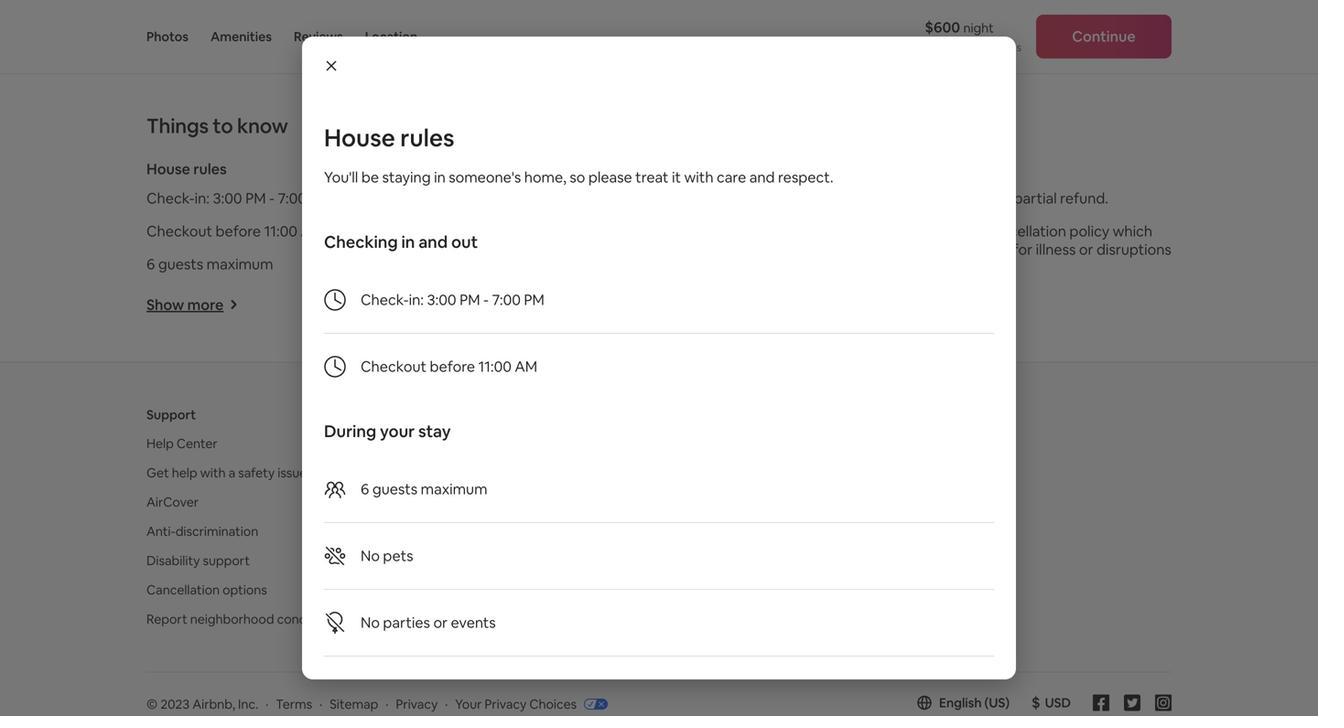 Task type: describe. For each thing, give the bounding box(es) containing it.
investors
[[835, 523, 888, 540]]

terms link
[[276, 696, 312, 713]]

1 vertical spatial to
[[213, 113, 233, 139]]

sitemap
[[330, 696, 378, 713]]

27
[[969, 40, 981, 54]]

get help with a safety issue link
[[146, 465, 307, 481]]

things to know
[[146, 113, 288, 139]]

community forum
[[491, 523, 599, 540]]

3
[[968, 189, 977, 208]]

safety & property
[[493, 160, 616, 178]]

photos button
[[146, 0, 189, 73]]

1 show more button from the left
[[146, 295, 238, 314]]

- inside the house rules dialog
[[483, 291, 489, 309]]

2 horizontal spatial before
[[889, 189, 935, 208]]

before inside the house rules dialog
[[430, 357, 475, 376]]

2 privacy from the left
[[485, 696, 527, 713]]

anti-
[[146, 523, 176, 540]]

reviews
[[983, 40, 1022, 54]]

6 inside the house rules dialog
[[361, 480, 369, 499]]

care
[[717, 168, 746, 187]]

neighborhood
[[190, 611, 274, 628]]

no for no pets
[[361, 547, 380, 566]]

choices
[[529, 696, 577, 713]]

support
[[203, 553, 250, 569]]

so
[[570, 168, 585, 187]]

airbnb-friendly apartments
[[491, 582, 652, 598]]

0 horizontal spatial check-in: 3:00 pm - 7:00 pm
[[146, 189, 330, 208]]

anti-discrimination link
[[146, 523, 258, 540]]

$600
[[925, 18, 960, 37]]

0 vertical spatial 7:00
[[278, 189, 307, 208]]

illness
[[1036, 240, 1076, 259]]

anti-discrimination
[[146, 523, 258, 540]]

check-in: 3:00 pm - 7:00 pm inside the house rules dialog
[[361, 291, 545, 309]]

house for you'll
[[324, 123, 395, 153]]

forum
[[563, 523, 599, 540]]

applies
[[840, 240, 887, 259]]

english
[[939, 695, 982, 712]]

disability
[[146, 553, 200, 569]]

emergency
[[900, 582, 967, 598]]

$ usd
[[1032, 694, 1071, 712]]

sitemap link
[[330, 696, 378, 713]]

0 horizontal spatial checkout before 11:00 am
[[146, 222, 323, 241]]

stay
[[418, 421, 451, 443]]

covid-
[[911, 258, 962, 277]]

cancellation options
[[146, 582, 267, 598]]

0 horizontal spatial in
[[401, 232, 415, 253]]

© 2023 airbnb, inc.
[[146, 696, 258, 713]]

hosts
[[424, 0, 461, 2]]

superhosts are experienced, highly rated hosts who are committed to providing great stays for guests.
[[146, 0, 518, 24]]

1 horizontal spatial a
[[1003, 189, 1011, 208]]

things
[[146, 113, 209, 139]]

please
[[588, 168, 632, 187]]

who
[[464, 0, 493, 2]]

navigate to facebook image
[[1093, 695, 1109, 712]]

aircover link
[[146, 494, 199, 511]]

no parties or events
[[361, 614, 496, 633]]

events
[[451, 614, 496, 633]]

1 vertical spatial with
[[200, 465, 226, 481]]

©
[[146, 696, 158, 713]]

your privacy choices link
[[455, 696, 608, 714]]

1 are from the left
[[226, 0, 247, 2]]

location
[[365, 28, 418, 45]]

reviews
[[294, 28, 343, 45]]

disability support link
[[146, 553, 250, 569]]

airbnb-
[[491, 582, 535, 598]]

airbnb-friendly apartments link
[[491, 582, 652, 598]]

location button
[[365, 0, 418, 73]]

host's
[[917, 222, 959, 241]]

you'll
[[324, 168, 358, 187]]

rules for staying
[[400, 123, 454, 153]]

2 show from the left
[[493, 295, 531, 314]]

property
[[554, 160, 616, 178]]

during
[[324, 421, 376, 443]]

experienced,
[[250, 0, 338, 2]]

committed
[[146, 5, 222, 24]]

&
[[541, 160, 551, 178]]

1 show from the left
[[146, 295, 184, 314]]

in: inside the house rules dialog
[[409, 291, 424, 309]]

11:00 inside the house rules dialog
[[478, 357, 512, 376]]

2 show more from the left
[[493, 295, 570, 314]]

7:00 inside the house rules dialog
[[492, 291, 521, 309]]

to inside superhosts are experienced, highly rated hosts who are committed to providing great stays for guests.
[[225, 5, 240, 24]]

treat
[[635, 168, 669, 187]]

issue
[[278, 465, 307, 481]]

rules for 3:00
[[193, 160, 227, 178]]

$
[[1032, 694, 1040, 712]]

even
[[891, 240, 923, 259]]

0 horizontal spatial 11:00
[[264, 222, 297, 241]]

policy
[[1070, 222, 1110, 241]]

review the host's full cancellation policy which applies even if you cancel for illness or disruptions caused by covid-19.
[[840, 222, 1172, 277]]

your
[[380, 421, 415, 443]]

safety
[[493, 160, 538, 178]]

friendly
[[535, 582, 580, 598]]

house for check-
[[146, 160, 190, 178]]

cancel before dec 3 for a partial refund.
[[840, 189, 1109, 208]]

know
[[237, 113, 288, 139]]

the
[[891, 222, 914, 241]]

airbnb.org
[[835, 582, 898, 598]]

get help with a safety issue
[[146, 465, 307, 481]]

3:00 inside the house rules dialog
[[427, 291, 456, 309]]

cancel
[[840, 189, 886, 208]]

for inside superhosts are experienced, highly rated hosts who are committed to providing great stays for guests.
[[387, 5, 407, 24]]

amenities
[[211, 28, 272, 45]]

staying
[[382, 168, 431, 187]]

report
[[146, 611, 187, 628]]

superhosts
[[146, 0, 223, 2]]



Task type: vqa. For each thing, say whether or not it's contained in the screenshot.
'delays,'
no



Task type: locate. For each thing, give the bounding box(es) containing it.
report neighborhood concern link
[[146, 611, 325, 628]]

parties
[[383, 614, 430, 633]]

house rules inside dialog
[[324, 123, 454, 153]]

cancellation
[[146, 582, 220, 598]]

house rules for be
[[324, 123, 454, 153]]

·
[[266, 696, 269, 713]]

caused
[[840, 258, 888, 277]]

house rules for in:
[[146, 160, 227, 178]]

to up amenities
[[225, 5, 240, 24]]

no for no parties or events
[[361, 614, 380, 633]]

terms
[[276, 696, 312, 713]]

1 horizontal spatial 11:00
[[478, 357, 512, 376]]

house down things
[[146, 160, 190, 178]]

and right care
[[749, 168, 775, 187]]

1 vertical spatial 3:00
[[427, 291, 456, 309]]

respect.
[[778, 168, 834, 187]]

no left pets
[[361, 547, 380, 566]]

0 horizontal spatial stays
[[349, 5, 384, 24]]

1 horizontal spatial rules
[[400, 123, 454, 153]]

1 horizontal spatial 3:00
[[427, 291, 456, 309]]

0 horizontal spatial maximum
[[207, 255, 273, 274]]

checkout before 11:00 am inside the house rules dialog
[[361, 357, 537, 376]]

1 horizontal spatial house
[[324, 123, 395, 153]]

1 privacy from the left
[[396, 696, 438, 713]]

cancellation
[[985, 222, 1066, 241]]

community
[[491, 523, 560, 540]]

0 horizontal spatial house
[[146, 160, 190, 178]]

during your stay
[[324, 421, 451, 443]]

house rules down things
[[146, 160, 227, 178]]

a left partial
[[1003, 189, 1011, 208]]

rules inside dialog
[[400, 123, 454, 153]]

highly
[[341, 0, 381, 2]]

3:00 down things to know
[[213, 189, 242, 208]]

help
[[146, 436, 174, 452]]

airbnb.org emergency stays
[[835, 582, 1001, 598]]

your
[[455, 696, 482, 713]]

no left the parties
[[361, 614, 380, 633]]

checkout inside the house rules dialog
[[361, 357, 427, 376]]

before
[[889, 189, 935, 208], [216, 222, 261, 241], [430, 357, 475, 376]]

3:00 down out
[[427, 291, 456, 309]]

rated
[[385, 0, 421, 2]]

1 vertical spatial house
[[146, 160, 190, 178]]

out
[[451, 232, 478, 253]]

0 horizontal spatial before
[[216, 222, 261, 241]]

1 vertical spatial rules
[[193, 160, 227, 178]]

and left out
[[419, 232, 448, 253]]

or inside the house rules dialog
[[433, 614, 448, 633]]

apartments
[[583, 582, 652, 598]]

check- down checking in and out at the top left
[[361, 291, 409, 309]]

to
[[225, 5, 240, 24], [213, 113, 233, 139]]

3:00
[[213, 189, 242, 208], [427, 291, 456, 309]]

more
[[187, 295, 224, 314], [534, 295, 570, 314]]

1 vertical spatial am
[[515, 357, 537, 376]]

1 vertical spatial checkout before 11:00 am
[[361, 357, 537, 376]]

0 vertical spatial guests
[[158, 255, 203, 274]]

rules up staying on the top
[[400, 123, 454, 153]]

which
[[1113, 222, 1152, 241]]

1 no from the top
[[361, 547, 380, 566]]

0 vertical spatial 3:00
[[213, 189, 242, 208]]

7:00
[[278, 189, 307, 208], [492, 291, 521, 309]]

continue button
[[1036, 15, 1172, 59]]

0 horizontal spatial 6 guests maximum
[[146, 255, 273, 274]]

0 horizontal spatial rules
[[193, 160, 227, 178]]

center
[[177, 436, 218, 452]]

1 more from the left
[[187, 295, 224, 314]]

0 vertical spatial house
[[324, 123, 395, 153]]

0 vertical spatial checkout
[[146, 222, 212, 241]]

in right staying on the top
[[434, 168, 446, 187]]

0 vertical spatial a
[[1003, 189, 1011, 208]]

0 vertical spatial am
[[301, 222, 323, 241]]

great
[[310, 5, 346, 24]]

19.
[[962, 258, 980, 277]]

or right illness in the top of the page
[[1079, 240, 1093, 259]]

usd
[[1045, 695, 1071, 712]]

0 vertical spatial -
[[269, 189, 275, 208]]

guests inside the house rules dialog
[[372, 480, 418, 499]]

0 horizontal spatial -
[[269, 189, 275, 208]]

check-in: 3:00 pm - 7:00 pm down out
[[361, 291, 545, 309]]

with right "it"
[[684, 168, 714, 187]]

or left events on the left of page
[[433, 614, 448, 633]]

1 horizontal spatial checkout
[[361, 357, 427, 376]]

1 horizontal spatial are
[[496, 0, 518, 2]]

with right help
[[200, 465, 226, 481]]

it
[[672, 168, 681, 187]]

am inside the house rules dialog
[[515, 357, 537, 376]]

2 vertical spatial for
[[1013, 240, 1033, 259]]

0 horizontal spatial show more
[[146, 295, 224, 314]]

1 horizontal spatial house rules
[[324, 123, 454, 153]]

house
[[324, 123, 395, 153], [146, 160, 190, 178]]

or inside the review the host's full cancellation policy which applies even if you cancel for illness or disruptions caused by covid-19.
[[1079, 240, 1093, 259]]

1 horizontal spatial -
[[483, 291, 489, 309]]

0 horizontal spatial checkout
[[146, 222, 212, 241]]

0 vertical spatial rules
[[400, 123, 454, 153]]

be
[[361, 168, 379, 187]]

a
[[1003, 189, 1011, 208], [229, 465, 235, 481]]

maximum
[[207, 255, 273, 274], [421, 480, 487, 499]]

0 vertical spatial 6 guests maximum
[[146, 255, 273, 274]]

privacy left your
[[396, 696, 438, 713]]

to left know
[[213, 113, 233, 139]]

0 horizontal spatial a
[[229, 465, 235, 481]]

a left safety
[[229, 465, 235, 481]]

in right checking
[[401, 232, 415, 253]]

inc.
[[238, 696, 258, 713]]

1 show more from the left
[[146, 295, 224, 314]]

0 horizontal spatial more
[[187, 295, 224, 314]]

check- inside the house rules dialog
[[361, 291, 409, 309]]

0 vertical spatial check-
[[146, 189, 195, 208]]

check-in: 3:00 pm - 7:00 pm down things to know
[[146, 189, 330, 208]]

0 vertical spatial to
[[225, 5, 240, 24]]

partial
[[1014, 189, 1057, 208]]

for
[[387, 5, 407, 24], [980, 189, 1000, 208], [1013, 240, 1033, 259]]

0 vertical spatial for
[[387, 5, 407, 24]]

home,
[[524, 168, 567, 187]]

navigate to instagram image
[[1155, 695, 1172, 712]]

night
[[963, 20, 994, 36]]

11:00
[[264, 222, 297, 241], [478, 357, 512, 376]]

2 horizontal spatial for
[[1013, 240, 1033, 259]]

1 vertical spatial in:
[[409, 291, 424, 309]]

house rules
[[324, 123, 454, 153], [146, 160, 227, 178]]

privacy link
[[396, 696, 438, 713]]

checking in and out
[[324, 232, 478, 253]]

show more button
[[146, 295, 238, 314], [493, 295, 585, 314]]

in: down things to know
[[195, 189, 210, 208]]

check-in: 3:00 pm - 7:00 pm
[[146, 189, 330, 208], [361, 291, 545, 309]]

for down rated
[[387, 5, 407, 24]]

1 vertical spatial house rules
[[146, 160, 227, 178]]

continue
[[1072, 27, 1136, 46]]

0 horizontal spatial in:
[[195, 189, 210, 208]]

house rules up staying on the top
[[324, 123, 454, 153]]

1 vertical spatial in
[[401, 232, 415, 253]]

1 vertical spatial a
[[229, 465, 235, 481]]

2 show more button from the left
[[493, 295, 585, 314]]

0 vertical spatial before
[[889, 189, 935, 208]]

0 vertical spatial stays
[[349, 5, 384, 24]]

0 vertical spatial 11:00
[[264, 222, 297, 241]]

house rules dialog
[[302, 37, 1016, 717]]

0 horizontal spatial for
[[387, 5, 407, 24]]

1 vertical spatial maximum
[[421, 480, 487, 499]]

1 horizontal spatial guests
[[372, 480, 418, 499]]

1 horizontal spatial privacy
[[485, 696, 527, 713]]

1 horizontal spatial show more button
[[493, 295, 585, 314]]

1 horizontal spatial before
[[430, 357, 475, 376]]

1 vertical spatial before
[[216, 222, 261, 241]]

1 horizontal spatial show more
[[493, 295, 570, 314]]

1 horizontal spatial and
[[749, 168, 775, 187]]

privacy right your
[[485, 696, 527, 713]]

or
[[1079, 240, 1093, 259], [433, 614, 448, 633]]

0 horizontal spatial show more button
[[146, 295, 238, 314]]

for right 3
[[980, 189, 1000, 208]]

house inside dialog
[[324, 123, 395, 153]]

1 vertical spatial 11:00
[[478, 357, 512, 376]]

navigate to twitter image
[[1124, 695, 1141, 712]]

0 horizontal spatial 6
[[146, 255, 155, 274]]

are right who
[[496, 0, 518, 2]]

0 vertical spatial no
[[361, 547, 380, 566]]

check-
[[146, 189, 195, 208], [361, 291, 409, 309]]

0 horizontal spatial and
[[419, 232, 448, 253]]

1 vertical spatial or
[[433, 614, 448, 633]]

0 horizontal spatial am
[[301, 222, 323, 241]]

(us)
[[985, 695, 1010, 712]]

in: down checking in and out at the top left
[[409, 291, 424, 309]]

photos
[[146, 28, 189, 45]]

6 guests maximum inside the house rules dialog
[[361, 480, 487, 499]]

1 vertical spatial 6
[[361, 480, 369, 499]]

in:
[[195, 189, 210, 208], [409, 291, 424, 309]]

1 horizontal spatial stays
[[970, 582, 1001, 598]]

1 horizontal spatial in:
[[409, 291, 424, 309]]

1 vertical spatial 6 guests maximum
[[361, 480, 487, 499]]

cancellation options link
[[146, 582, 267, 598]]

rules down things to know
[[193, 160, 227, 178]]

stays right emergency
[[970, 582, 1001, 598]]

are up amenities
[[226, 0, 247, 2]]

1 horizontal spatial check-in: 3:00 pm - 7:00 pm
[[361, 291, 545, 309]]

stays inside superhosts are experienced, highly rated hosts who are committed to providing great stays for guests.
[[349, 5, 384, 24]]

2 no from the top
[[361, 614, 380, 633]]

guests
[[158, 255, 203, 274], [372, 480, 418, 499]]

0 vertical spatial checkout before 11:00 am
[[146, 222, 323, 241]]

2 are from the left
[[496, 0, 518, 2]]

1 vertical spatial 7:00
[[492, 291, 521, 309]]

house up be
[[324, 123, 395, 153]]

0 vertical spatial maximum
[[207, 255, 273, 274]]

1 horizontal spatial for
[[980, 189, 1000, 208]]

1 horizontal spatial show
[[493, 295, 531, 314]]

1 horizontal spatial more
[[534, 295, 570, 314]]

0 horizontal spatial with
[[200, 465, 226, 481]]

1 horizontal spatial 6
[[361, 480, 369, 499]]

review
[[840, 222, 888, 241]]

0 vertical spatial in
[[434, 168, 446, 187]]

1 vertical spatial checkout
[[361, 357, 427, 376]]

0 horizontal spatial show
[[146, 295, 184, 314]]

show more
[[146, 295, 224, 314], [493, 295, 570, 314]]

2 vertical spatial before
[[430, 357, 475, 376]]

maximum inside the house rules dialog
[[421, 480, 487, 499]]

stays
[[349, 5, 384, 24], [970, 582, 1001, 598]]

refund.
[[1060, 189, 1109, 208]]

you'll be staying in someone's home, so please treat it with care and respect.
[[324, 168, 834, 187]]

english (us) button
[[917, 695, 1010, 712]]

1 vertical spatial stays
[[970, 582, 1001, 598]]

1 vertical spatial guests
[[372, 480, 418, 499]]

1 vertical spatial no
[[361, 614, 380, 633]]

dec
[[938, 189, 965, 208]]

0 horizontal spatial privacy
[[396, 696, 438, 713]]

2 more from the left
[[534, 295, 570, 314]]

0 horizontal spatial check-
[[146, 189, 195, 208]]

guests.
[[410, 5, 459, 24]]

reviews button
[[294, 0, 343, 73]]

0 vertical spatial and
[[749, 168, 775, 187]]

you
[[938, 240, 963, 259]]

with inside the house rules dialog
[[684, 168, 714, 187]]

for inside the review the host's full cancellation policy which applies even if you cancel for illness or disruptions caused by covid-19.
[[1013, 240, 1033, 259]]

stays down highly
[[349, 5, 384, 24]]

1 horizontal spatial with
[[684, 168, 714, 187]]

0 horizontal spatial are
[[226, 0, 247, 2]]

1 horizontal spatial 6 guests maximum
[[361, 480, 487, 499]]

check- down things
[[146, 189, 195, 208]]

airbnb.org emergency stays link
[[835, 582, 1001, 598]]

1 horizontal spatial maximum
[[421, 480, 487, 499]]

0 horizontal spatial 3:00
[[213, 189, 242, 208]]

for left illness in the top of the page
[[1013, 240, 1033, 259]]

pm
[[245, 189, 266, 208], [310, 189, 330, 208], [460, 291, 480, 309], [524, 291, 545, 309]]

report neighborhood concern
[[146, 611, 325, 628]]

0 horizontal spatial or
[[433, 614, 448, 633]]

1 horizontal spatial am
[[515, 357, 537, 376]]

help center link
[[146, 436, 218, 452]]

0 horizontal spatial house rules
[[146, 160, 227, 178]]

disruptions
[[1097, 240, 1172, 259]]



